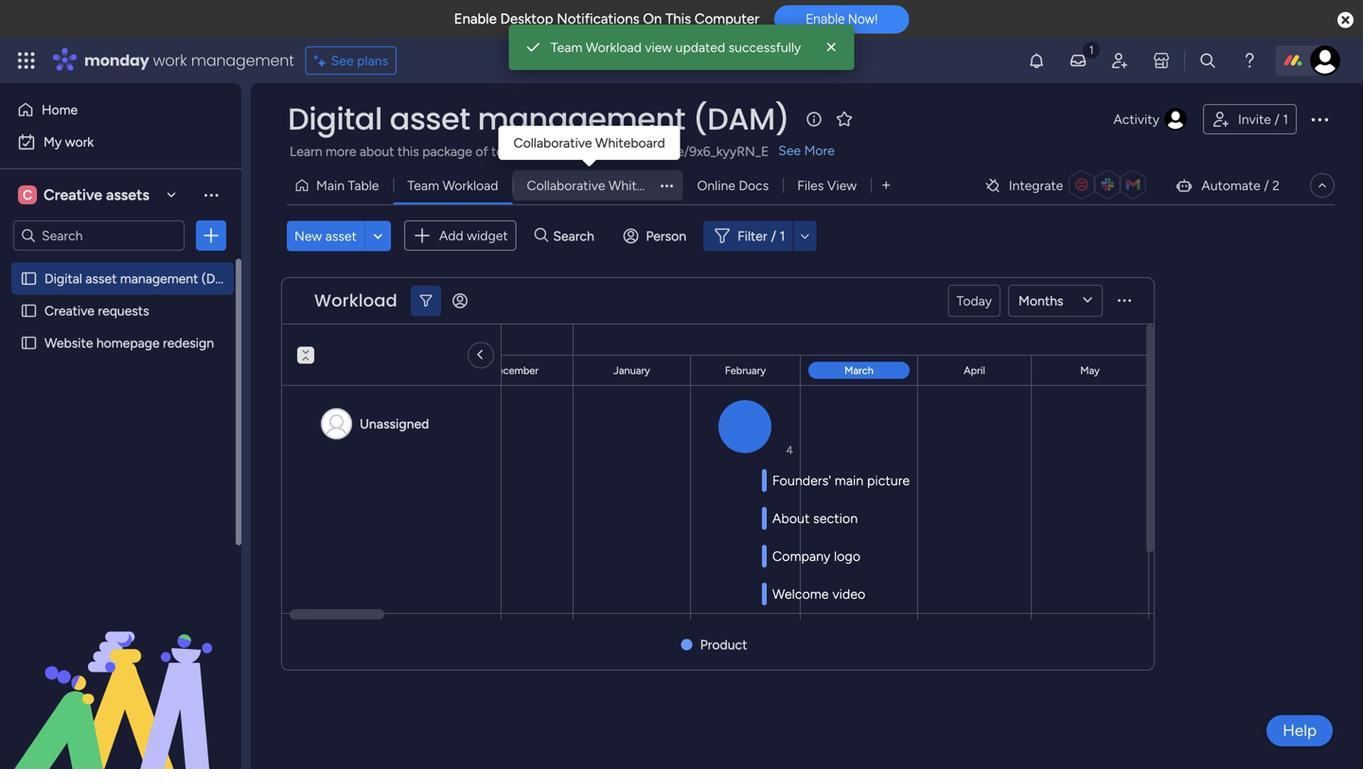 Task type: describe. For each thing, give the bounding box(es) containing it.
help button
[[1267, 716, 1333, 747]]

files
[[797, 177, 824, 194]]

see plans
[[331, 53, 388, 69]]

team workload
[[407, 177, 498, 194]]

1 for invite / 1
[[1283, 111, 1288, 127]]

march
[[845, 364, 874, 377]]

learn more about this package of templates here: https://youtu.be/9x6_kyyrn_e see more
[[290, 142, 835, 160]]

online docs button
[[683, 170, 783, 201]]

add
[[439, 228, 463, 244]]

online docs
[[697, 177, 769, 194]]

requests
[[98, 303, 149, 319]]

1 horizontal spatial digital
[[288, 98, 382, 140]]

new asset
[[294, 228, 357, 244]]

notifications image
[[1027, 51, 1046, 70]]

package
[[422, 143, 472, 160]]

/ for filter
[[771, 228, 776, 244]]

angle down image
[[373, 229, 383, 243]]

filter
[[738, 228, 767, 244]]

february
[[725, 364, 766, 377]]

list box containing digital asset management (dam)
[[0, 259, 241, 615]]

online
[[697, 177, 735, 194]]

of
[[476, 143, 488, 160]]

2 horizontal spatial asset
[[390, 98, 470, 140]]

help
[[1283, 721, 1317, 741]]

person
[[646, 228, 686, 244]]

workload for team workload
[[442, 177, 498, 194]]

home
[[42, 102, 78, 118]]

docs
[[739, 177, 769, 194]]

add widget button
[[404, 221, 517, 251]]

more
[[326, 143, 356, 160]]

main
[[316, 177, 345, 194]]

whiteboard inside button
[[609, 177, 678, 194]]

website
[[44, 335, 93, 351]]

invite members image
[[1110, 51, 1129, 70]]

team for team workload
[[407, 177, 439, 194]]

lottie animation element
[[0, 578, 241, 770]]

more dots image
[[1118, 294, 1131, 308]]

digital inside list box
[[44, 271, 82, 287]]

v2 search image
[[535, 225, 548, 247]]

1 horizontal spatial digital asset management (dam)
[[288, 98, 790, 140]]

updated
[[676, 39, 725, 55]]

december
[[490, 364, 539, 377]]

homepage
[[96, 335, 160, 351]]

0 vertical spatial whiteboard
[[595, 135, 665, 151]]

enable now! button
[[775, 5, 909, 33]]

management inside list box
[[120, 271, 198, 287]]

2
[[1272, 177, 1280, 194]]

workspace options image
[[202, 185, 221, 204]]

asset inside list box
[[85, 271, 117, 287]]

main table button
[[287, 170, 393, 201]]

view
[[827, 177, 857, 194]]

Search field
[[548, 223, 605, 249]]

search everything image
[[1198, 51, 1217, 70]]

invite
[[1238, 111, 1271, 127]]

Workload field
[[310, 289, 402, 313]]

enable for enable desktop notifications on this computer
[[454, 10, 497, 27]]

update feed image
[[1069, 51, 1088, 70]]

now!
[[848, 11, 878, 27]]

options image inside collaborative whiteboard button
[[653, 180, 681, 191]]

plans
[[357, 53, 388, 69]]

integrate
[[1009, 177, 1063, 194]]

see more link
[[776, 141, 837, 160]]

monday work management
[[84, 50, 294, 71]]

notifications
[[557, 10, 640, 27]]

files view
[[797, 177, 857, 194]]

automate / 2
[[1202, 177, 1280, 194]]

lottie animation image
[[0, 578, 241, 770]]

april
[[964, 364, 985, 377]]

team for team workload view updated successfully
[[551, 39, 582, 55]]

v2 collapse up image
[[297, 354, 314, 366]]

enable for enable now!
[[806, 11, 845, 27]]

view
[[645, 39, 672, 55]]

files view button
[[783, 170, 871, 201]]

digital asset management (dam) inside list box
[[44, 271, 240, 287]]

public board image for digital asset management (dam)
[[20, 270, 38, 288]]

automate
[[1202, 177, 1261, 194]]

table
[[348, 177, 379, 194]]

public board image for creative requests
[[20, 302, 38, 320]]

assets
[[106, 186, 149, 204]]

/ for invite
[[1274, 111, 1280, 127]]

collaborative whiteboard button
[[513, 170, 683, 201]]

monday marketplace image
[[1152, 51, 1171, 70]]

website homepage redesign
[[44, 335, 214, 351]]

options image
[[1308, 108, 1331, 131]]

product
[[700, 637, 747, 653]]

collapse board header image
[[1315, 178, 1330, 193]]

computer
[[695, 10, 759, 27]]

add view image
[[882, 179, 890, 192]]

collaborative whiteboard inside button
[[527, 177, 678, 194]]

new
[[294, 228, 322, 244]]

learn
[[290, 143, 322, 160]]

integrate button
[[977, 166, 1160, 205]]

enable now!
[[806, 11, 878, 27]]

my
[[44, 134, 62, 150]]

workload for team workload view updated successfully
[[586, 39, 642, 55]]

today
[[957, 293, 992, 309]]

team workload view updated successfully
[[551, 39, 801, 55]]



Task type: vqa. For each thing, say whether or not it's contained in the screenshot.
Budget for second sort desc image from the top
no



Task type: locate. For each thing, give the bounding box(es) containing it.
0 vertical spatial collaborative whiteboard
[[514, 135, 665, 151]]

filter / 1
[[738, 228, 785, 244]]

2 vertical spatial /
[[771, 228, 776, 244]]

work right my
[[65, 134, 94, 150]]

1 vertical spatial digital
[[44, 271, 82, 287]]

enable
[[454, 10, 497, 27], [806, 11, 845, 27]]

work
[[153, 50, 187, 71], [65, 134, 94, 150]]

activity button
[[1106, 104, 1196, 134]]

collaborative up collaborative whiteboard button
[[514, 135, 592, 151]]

2 vertical spatial asset
[[85, 271, 117, 287]]

0 horizontal spatial digital asset management (dam)
[[44, 271, 240, 287]]

1 horizontal spatial (dam)
[[693, 98, 790, 140]]

1 horizontal spatial see
[[778, 142, 801, 159]]

1 public board image from the top
[[20, 270, 38, 288]]

(dam) up redesign
[[201, 271, 240, 287]]

monday
[[84, 50, 149, 71]]

2 horizontal spatial workload
[[586, 39, 642, 55]]

1 horizontal spatial enable
[[806, 11, 845, 27]]

0 vertical spatial 1
[[1283, 111, 1288, 127]]

1 vertical spatial (dam)
[[201, 271, 240, 287]]

creative up "website"
[[44, 303, 95, 319]]

1 vertical spatial collaborative
[[527, 177, 605, 194]]

see plans button
[[305, 46, 397, 75]]

digital up creative requests
[[44, 271, 82, 287]]

select product image
[[17, 51, 36, 70]]

c
[[23, 187, 32, 203]]

0 vertical spatial management
[[191, 50, 294, 71]]

asset
[[390, 98, 470, 140], [325, 228, 357, 244], [85, 271, 117, 287]]

see inside learn more about this package of templates here: https://youtu.be/9x6_kyyrn_e see more
[[778, 142, 801, 159]]

option
[[0, 262, 241, 266]]

team down this
[[407, 177, 439, 194]]

1 horizontal spatial 1
[[1283, 111, 1288, 127]]

0 vertical spatial team
[[551, 39, 582, 55]]

1 horizontal spatial workload
[[442, 177, 498, 194]]

/ inside invite / 1 button
[[1274, 111, 1280, 127]]

1 vertical spatial /
[[1264, 177, 1269, 194]]

angle right image
[[479, 347, 483, 364]]

0 vertical spatial asset
[[390, 98, 470, 140]]

(dam) inside list box
[[201, 271, 240, 287]]

1 horizontal spatial team
[[551, 39, 582, 55]]

1 vertical spatial team
[[407, 177, 439, 194]]

1 vertical spatial public board image
[[20, 302, 38, 320]]

0 horizontal spatial 1
[[780, 228, 785, 244]]

Digital asset management (DAM) field
[[283, 98, 794, 140]]

my work link
[[11, 127, 230, 157]]

whiteboard down https://youtu.be/9x6_kyyrn_e
[[609, 177, 678, 194]]

options image down https://youtu.be/9x6_kyyrn_e
[[653, 180, 681, 191]]

1 vertical spatial management
[[478, 98, 685, 140]]

public board image down workspace image
[[20, 270, 38, 288]]

close image
[[822, 38, 841, 57]]

1 left arrow down icon
[[780, 228, 785, 244]]

enable desktop notifications on this computer
[[454, 10, 759, 27]]

https://youtu.be/9x6_kyyrn_e
[[587, 143, 769, 160]]

/ right invite
[[1274, 111, 1280, 127]]

creative inside workspace selection element
[[44, 186, 102, 204]]

1 horizontal spatial work
[[153, 50, 187, 71]]

creative requests
[[44, 303, 149, 319]]

months
[[1019, 293, 1063, 309]]

1 vertical spatial 1
[[780, 228, 785, 244]]

redesign
[[163, 335, 214, 351]]

0 vertical spatial digital asset management (dam)
[[288, 98, 790, 140]]

john smith image
[[1310, 45, 1340, 76]]

team inside alert
[[551, 39, 582, 55]]

1 vertical spatial creative
[[44, 303, 95, 319]]

creative for creative assets
[[44, 186, 102, 204]]

digital up more
[[288, 98, 382, 140]]

0 vertical spatial /
[[1274, 111, 1280, 127]]

4
[[786, 444, 793, 457]]

0 horizontal spatial team
[[407, 177, 439, 194]]

0 vertical spatial creative
[[44, 186, 102, 204]]

add to favorites image
[[835, 109, 854, 128]]

workload down enable desktop notifications on this computer
[[586, 39, 642, 55]]

main table
[[316, 177, 379, 194]]

widget
[[467, 228, 508, 244]]

home link
[[11, 95, 230, 125]]

asset right new
[[325, 228, 357, 244]]

invite / 1
[[1238, 111, 1288, 127]]

team down notifications
[[551, 39, 582, 55]]

0 horizontal spatial enable
[[454, 10, 497, 27]]

desktop
[[500, 10, 553, 27]]

collaborative whiteboard down here:
[[527, 177, 678, 194]]

1 right invite
[[1283, 111, 1288, 127]]

0 horizontal spatial options image
[[202, 226, 221, 245]]

collaborative whiteboard up collaborative whiteboard button
[[514, 135, 665, 151]]

collaborative down here:
[[527, 177, 605, 194]]

creative right c
[[44, 186, 102, 204]]

team workload view updated successfully alert
[[509, 25, 854, 70]]

1 image
[[1083, 39, 1100, 60]]

see left plans
[[331, 53, 354, 69]]

0 horizontal spatial see
[[331, 53, 354, 69]]

1 vertical spatial digital asset management (dam)
[[44, 271, 240, 287]]

workload inside button
[[442, 177, 498, 194]]

dapulse close image
[[1338, 11, 1354, 30]]

see left more
[[778, 142, 801, 159]]

creative for creative requests
[[44, 303, 95, 319]]

work for my
[[65, 134, 94, 150]]

options image down workspace options "image"
[[202, 226, 221, 245]]

creative inside list box
[[44, 303, 95, 319]]

1 vertical spatial collaborative whiteboard
[[527, 177, 678, 194]]

public board image for website homepage redesign
[[20, 334, 38, 352]]

options image
[[653, 180, 681, 191], [202, 226, 221, 245]]

2 vertical spatial workload
[[314, 289, 397, 313]]

my work
[[44, 134, 94, 150]]

activity
[[1114, 111, 1160, 127]]

more
[[804, 142, 835, 159]]

digital
[[288, 98, 382, 140], [44, 271, 82, 287]]

invite / 1 button
[[1203, 104, 1297, 134]]

(dam)
[[693, 98, 790, 140], [201, 271, 240, 287]]

workload inside field
[[314, 289, 397, 313]]

0 vertical spatial options image
[[653, 180, 681, 191]]

3 public board image from the top
[[20, 334, 38, 352]]

here:
[[554, 143, 584, 160]]

enable left desktop
[[454, 10, 497, 27]]

digital asset management (dam) up requests
[[44, 271, 240, 287]]

1 vertical spatial asset
[[325, 228, 357, 244]]

digital asset management (dam) up the templates
[[288, 98, 790, 140]]

workload down angle down image
[[314, 289, 397, 313]]

public board image left "website"
[[20, 334, 38, 352]]

/
[[1274, 111, 1280, 127], [1264, 177, 1269, 194], [771, 228, 776, 244]]

0 horizontal spatial asset
[[85, 271, 117, 287]]

workload inside alert
[[586, 39, 642, 55]]

help image
[[1240, 51, 1259, 70]]

1 inside button
[[1283, 111, 1288, 127]]

on
[[643, 10, 662, 27]]

whiteboard
[[595, 135, 665, 151], [609, 177, 678, 194]]

list box
[[0, 259, 241, 615]]

enable up close image
[[806, 11, 845, 27]]

work right monday
[[153, 50, 187, 71]]

unassigned
[[360, 416, 429, 432]]

/ left 2
[[1264, 177, 1269, 194]]

collaborative inside collaborative whiteboard button
[[527, 177, 605, 194]]

1 vertical spatial whiteboard
[[609, 177, 678, 194]]

/ right filter
[[771, 228, 776, 244]]

successfully
[[729, 39, 801, 55]]

my work option
[[11, 127, 230, 157]]

(dam) up online docs button
[[693, 98, 790, 140]]

whiteboard up collaborative whiteboard button
[[595, 135, 665, 151]]

1 vertical spatial see
[[778, 142, 801, 159]]

management
[[191, 50, 294, 71], [478, 98, 685, 140], [120, 271, 198, 287]]

asset up creative requests
[[85, 271, 117, 287]]

public board image left creative requests
[[20, 302, 38, 320]]

new asset button
[[287, 221, 364, 251]]

0 vertical spatial work
[[153, 50, 187, 71]]

0 vertical spatial see
[[331, 53, 354, 69]]

0 horizontal spatial digital
[[44, 271, 82, 287]]

0 vertical spatial public board image
[[20, 270, 38, 288]]

person button
[[616, 221, 698, 251]]

1 horizontal spatial /
[[1264, 177, 1269, 194]]

show board description image
[[803, 110, 825, 129]]

home option
[[11, 95, 230, 125]]

2 horizontal spatial /
[[1274, 111, 1280, 127]]

creative assets
[[44, 186, 149, 204]]

1 horizontal spatial asset
[[325, 228, 357, 244]]

work inside "option"
[[65, 134, 94, 150]]

2 public board image from the top
[[20, 302, 38, 320]]

0 horizontal spatial /
[[771, 228, 776, 244]]

1 vertical spatial work
[[65, 134, 94, 150]]

1 for filter / 1
[[780, 228, 785, 244]]

0 vertical spatial (dam)
[[693, 98, 790, 140]]

0 vertical spatial collaborative
[[514, 135, 592, 151]]

asset up package at left top
[[390, 98, 470, 140]]

1
[[1283, 111, 1288, 127], [780, 228, 785, 244]]

0 vertical spatial digital
[[288, 98, 382, 140]]

workspace selection element
[[18, 184, 152, 206]]

2 vertical spatial management
[[120, 271, 198, 287]]

may
[[1080, 364, 1100, 377]]

2 vertical spatial public board image
[[20, 334, 38, 352]]

1 enable from the left
[[454, 10, 497, 27]]

digital asset management (dam)
[[288, 98, 790, 140], [44, 271, 240, 287]]

collaborative
[[514, 135, 592, 151], [527, 177, 605, 194]]

0 horizontal spatial (dam)
[[201, 271, 240, 287]]

0 horizontal spatial work
[[65, 134, 94, 150]]

creative
[[44, 186, 102, 204], [44, 303, 95, 319]]

templates
[[491, 143, 551, 160]]

see
[[331, 53, 354, 69], [778, 142, 801, 159]]

1 vertical spatial workload
[[442, 177, 498, 194]]

0 horizontal spatial workload
[[314, 289, 397, 313]]

1 horizontal spatial options image
[[653, 180, 681, 191]]

1 vertical spatial options image
[[202, 226, 221, 245]]

see inside see plans button
[[331, 53, 354, 69]]

january
[[614, 364, 650, 377]]

team inside button
[[407, 177, 439, 194]]

add widget
[[439, 228, 508, 244]]

0 vertical spatial workload
[[586, 39, 642, 55]]

today button
[[948, 285, 1001, 317]]

this
[[398, 143, 419, 160]]

arrow down image
[[794, 225, 816, 247]]

about
[[360, 143, 394, 160]]

october
[[264, 364, 303, 377]]

work for monday
[[153, 50, 187, 71]]

enable inside button
[[806, 11, 845, 27]]

team
[[551, 39, 582, 55], [407, 177, 439, 194]]

2 enable from the left
[[806, 11, 845, 27]]

this
[[665, 10, 691, 27]]

/ for automate
[[1264, 177, 1269, 194]]

team workload button
[[393, 170, 513, 201]]

workspace image
[[18, 185, 37, 205]]

v2 collapse down image
[[297, 340, 314, 353]]

workload down of
[[442, 177, 498, 194]]

Search in workspace field
[[40, 225, 158, 247]]

asset inside button
[[325, 228, 357, 244]]

public board image
[[20, 270, 38, 288], [20, 302, 38, 320], [20, 334, 38, 352]]



